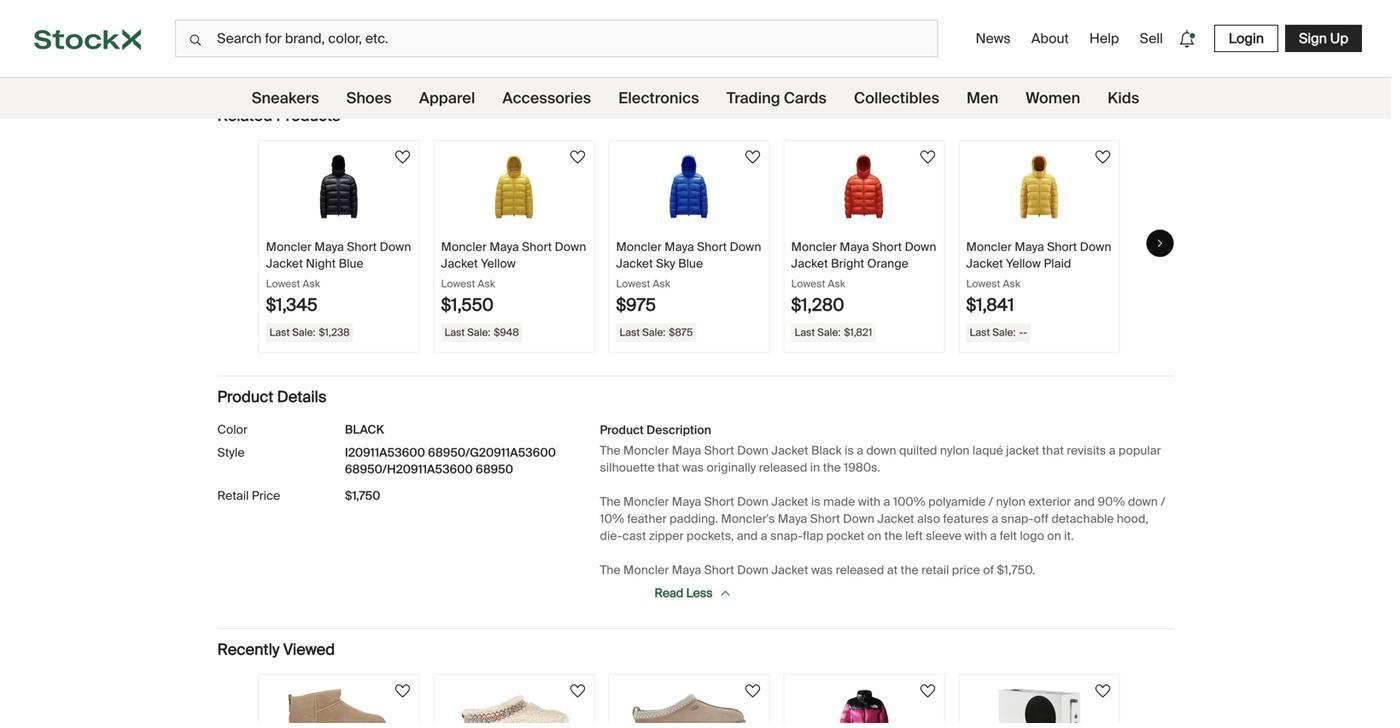 Task type: describe. For each thing, give the bounding box(es) containing it.
zipper
[[649, 528, 684, 544]]

$1,345
[[266, 294, 318, 316]]

moncler inside moncler maya short down jacket bright orange lowest ask $1,280
[[791, 239, 837, 255]]

help
[[1090, 29, 1119, 47]]

moncler inside moncler maya short down jacket sky blue lowest ask $975
[[616, 239, 662, 255]]

in
[[810, 460, 820, 476]]

lowest for $1,280
[[791, 277, 826, 291]]

68950/g20911a53600
[[428, 445, 556, 461]]

of
[[983, 562, 994, 578]]

the moncler maya short down jacket is made with a 100% polyamide / nylon exterior and 90% down / 10% feather padding. moncler's maya short down jacket also features a snap-off detachable hood, die-cast zipper pockets, and a snap-flap pocket on the left sleeve with a felt logo on it.
[[600, 494, 1166, 544]]

read less button
[[650, 579, 737, 608]]

maya inside the moncler maya short down jacket black is a down quilted nylon laqué jacket that revisits a popular silhouette that was originally released in the 1980s.
[[672, 443, 701, 459]]

trading
[[727, 88, 780, 108]]

down inside the moncler maya short down jacket is made with a 100% polyamide / nylon exterior and 90% down / 10% feather padding. moncler's maya short down jacket also features a snap-off detachable hood, die-cast zipper pockets, and a snap-flap pocket on the left sleeve with a felt logo on it.
[[1128, 494, 1158, 510]]

the inside the moncler maya short down jacket black is a down quilted nylon laqué jacket that revisits a popular silhouette that was originally released in the 1980s.
[[823, 460, 841, 476]]

$1,821
[[844, 326, 872, 339]]

kids
[[1108, 88, 1140, 108]]

retail
[[922, 562, 949, 578]]

sign
[[1299, 29, 1327, 47]]

electronics link
[[619, 78, 699, 119]]

men
[[967, 88, 999, 108]]

moncler inside moncler maya short down jacket night blue lowest ask $1,345
[[266, 239, 312, 255]]

features
[[943, 511, 989, 527]]

moncler maya short down jacket sky blue lowest ask $975
[[616, 239, 761, 316]]

released inside the moncler maya short down jacket black is a down quilted nylon laqué jacket that revisits a popular silhouette that was originally released in the 1980s.
[[759, 460, 808, 476]]

sky
[[656, 256, 676, 272]]

down down moncler's
[[737, 562, 769, 578]]

last for $1,841
[[970, 326, 990, 339]]

off
[[1034, 511, 1049, 527]]

down inside moncler maya short down jacket sky blue lowest ask $975
[[730, 239, 761, 255]]

blue for $975
[[678, 256, 703, 272]]

product category switcher element
[[0, 78, 1391, 119]]

nextproductimage image up product category switcher element
[[686, 19, 753, 67]]

felt
[[1000, 528, 1017, 544]]

a up 1980s.
[[857, 443, 864, 459]]

1 on from the left
[[868, 528, 882, 544]]

short up flap
[[810, 511, 840, 527]]

1 vertical spatial with
[[965, 528, 987, 544]]

also
[[917, 511, 940, 527]]

jacket inside the moncler maya short down jacket black is a down quilted nylon laqué jacket that revisits a popular silhouette that was originally released in the 1980s.
[[772, 443, 809, 459]]

stockx logo image
[[34, 29, 141, 50]]

jacket inside moncler maya short down jacket yellow lowest ask $1,550
[[441, 256, 478, 272]]

ask for $1,841
[[1003, 277, 1021, 291]]

short inside moncler maya short down jacket sky blue lowest ask $975
[[697, 239, 727, 255]]

cards
[[784, 88, 827, 108]]

nylon inside the moncler maya short down jacket black is a down quilted nylon laqué jacket that revisits a popular silhouette that was originally released in the 1980s.
[[940, 443, 970, 459]]

short inside moncler maya short down jacket yellow lowest ask $1,550
[[522, 239, 552, 255]]

help link
[[1083, 23, 1126, 54]]

moncler maya short down jacket yellow lowest ask $1,550
[[441, 239, 586, 316]]

revisits
[[1067, 443, 1106, 459]]

products
[[276, 106, 340, 126]]

exterior
[[1029, 494, 1071, 510]]

nextproductimage image up the accessories on the top of the page
[[509, 19, 575, 67]]

collectibles link
[[854, 78, 940, 119]]

jacket up flap
[[772, 494, 809, 510]]

jacket
[[1006, 443, 1040, 459]]

maya up flap
[[778, 511, 807, 527]]

last sale: $1,238
[[269, 326, 350, 339]]

a down moncler's
[[761, 528, 768, 544]]

yellow for ask
[[1006, 256, 1041, 272]]

a right the features
[[992, 511, 999, 527]]

shoes link
[[347, 78, 392, 119]]

die-
[[600, 528, 623, 544]]

read
[[655, 586, 684, 602]]

our promise
[[802, 49, 871, 64]]

last sale: --
[[970, 326, 1028, 339]]

jacket down 100% on the bottom right
[[878, 511, 915, 527]]

detachable
[[1052, 511, 1114, 527]]

details
[[277, 388, 327, 407]]

related
[[217, 106, 272, 126]]

2 / from the left
[[1161, 494, 1166, 510]]

nextproductimage image up the electronics link
[[597, 19, 664, 67]]

maya inside moncler maya short down jacket sky blue lowest ask $975
[[665, 239, 694, 255]]

i20911a53600
[[345, 445, 425, 461]]

ask for $1,345
[[303, 277, 320, 291]]

kids link
[[1108, 78, 1140, 119]]

jacket inside moncler maya short down jacket night blue lowest ask $1,345
[[266, 256, 303, 272]]

the for the moncler maya short down jacket was released at the retail price of $1,750.
[[600, 562, 621, 578]]

jacket down flap
[[772, 562, 809, 578]]

sneakers link
[[252, 78, 319, 119]]

maya inside moncler maya short down jacket night blue lowest ask $1,345
[[315, 239, 344, 255]]

2 vertical spatial the
[[901, 562, 919, 578]]

flap
[[803, 528, 824, 544]]

i20911a53600 68950/g20911a53600 68950/h20911a53600 68950
[[345, 445, 556, 477]]

1 vertical spatial released
[[836, 562, 884, 578]]

maya inside moncler maya short down jacket bright orange lowest ask $1,280
[[840, 239, 869, 255]]

moncler inside the moncler maya short down jacket black is a down quilted nylon laqué jacket that revisits a popular silhouette that was originally released in the 1980s.
[[624, 443, 669, 459]]

moncler maya short down jacket bright orange lowest ask $1,280
[[791, 239, 937, 316]]

$1,238
[[319, 326, 350, 339]]

1 vertical spatial snap-
[[771, 528, 803, 544]]

last for $1,550
[[445, 326, 465, 339]]

$875
[[669, 326, 693, 339]]

lowest for $975
[[616, 277, 650, 291]]

100%
[[893, 494, 926, 510]]

last for $975
[[620, 326, 640, 339]]

blue for $1,345
[[339, 256, 364, 272]]

electronics
[[619, 88, 699, 108]]

short up less
[[704, 562, 734, 578]]

accessories link
[[503, 78, 591, 119]]

stockx logo link
[[0, 0, 175, 77]]

night
[[306, 256, 336, 272]]

news
[[976, 29, 1011, 47]]

0 vertical spatial with
[[858, 494, 881, 510]]

down inside the moncler maya short down jacket black is a down quilted nylon laqué jacket that revisits a popular silhouette that was originally released in the 1980s.
[[867, 443, 897, 459]]

down inside the moncler maya short down jacket black is a down quilted nylon laqué jacket that revisits a popular silhouette that was originally released in the 1980s.
[[737, 443, 769, 459]]

2 on from the left
[[1047, 528, 1062, 544]]

1 vertical spatial was
[[811, 562, 833, 578]]

pocket
[[827, 528, 865, 544]]

$1,280
[[791, 294, 844, 316]]

the for the moncler maya short down jacket black is a down quilted nylon laqué jacket that revisits a popular silhouette that was originally released in the 1980s.
[[600, 443, 621, 459]]

moncler's
[[721, 511, 775, 527]]

short inside the moncler maya short down jacket black is a down quilted nylon laqué jacket that revisits a popular silhouette that was originally released in the 1980s.
[[704, 443, 734, 459]]

last sale: $1,821
[[795, 326, 872, 339]]

the moncler maya short down jacket was released at the retail price of $1,750.
[[600, 562, 1036, 578]]

description
[[647, 422, 711, 438]]

sneakers
[[252, 88, 319, 108]]

ugg tazz slipper heritage braid natural (women's) image
[[454, 689, 574, 723]]

$948
[[494, 326, 519, 339]]

$1,550
[[441, 294, 494, 316]]

men link
[[967, 78, 999, 119]]

moncler maya short down jacket yellow plaid image
[[980, 155, 1099, 219]]

sell
[[1140, 29, 1163, 47]]

trading cards link
[[727, 78, 827, 119]]

$1,750.
[[997, 562, 1036, 578]]

the north face women's nuptse short jacket fuchsia pink image
[[805, 689, 924, 723]]

yellow for $1,550
[[481, 256, 516, 272]]

plaid
[[1044, 256, 1071, 272]]

0 horizontal spatial black
[[345, 422, 384, 438]]

a left felt
[[990, 528, 997, 544]]

the for the moncler maya short down jacket is made with a 100% polyamide / nylon exterior and 90% down / 10% feather padding. moncler's maya short down jacket also features a snap-off detachable hood, die-cast zipper pockets, and a snap-flap pocket on the left sleeve with a felt logo on it.
[[600, 494, 621, 510]]

login
[[1229, 29, 1264, 47]]

nextproductimage image up shoes link
[[331, 19, 398, 67]]

notification unread icon image
[[1175, 27, 1199, 51]]



Task type: locate. For each thing, give the bounding box(es) containing it.
0 vertical spatial that
[[1042, 443, 1064, 459]]

originally
[[707, 460, 756, 476]]

lowest inside moncler maya short down jacket night blue lowest ask $1,345
[[266, 277, 300, 291]]

1 horizontal spatial nylon
[[996, 494, 1026, 510]]

bright
[[831, 256, 865, 272]]

down inside moncler maya short down jacket bright orange lowest ask $1,280
[[905, 239, 937, 255]]

ask for $975
[[653, 277, 670, 291]]

1 vertical spatial black
[[811, 443, 842, 459]]

ask inside moncler maya short down jacket sky blue lowest ask $975
[[653, 277, 670, 291]]

5 ask from the left
[[1003, 277, 1021, 291]]

0 vertical spatial black
[[345, 422, 384, 438]]

/
[[989, 494, 993, 510], [1161, 494, 1166, 510]]

a left 100% on the bottom right
[[884, 494, 890, 510]]

4 ask from the left
[[828, 277, 846, 291]]

1 vertical spatial product
[[600, 422, 644, 438]]

sale: down $1,345
[[292, 326, 315, 339]]

was left the originally
[[682, 460, 704, 476]]

short down moncler maya short down jacket sky blue image
[[697, 239, 727, 255]]

nylon up felt
[[996, 494, 1026, 510]]

90%
[[1098, 494, 1125, 510]]

maya up padding.
[[672, 494, 701, 510]]

moncler inside moncler maya short down jacket yellow plaid lowest ask $1,841
[[966, 239, 1012, 255]]

retail
[[217, 488, 249, 504]]

lowest inside moncler maya short down jacket yellow lowest ask $1,550
[[441, 277, 475, 291]]

3 lowest from the left
[[616, 277, 650, 291]]

jacket left bright
[[791, 256, 828, 272]]

nextproductimage image
[[242, 10, 309, 76], [331, 19, 398, 67], [420, 19, 486, 67], [509, 19, 575, 67], [597, 19, 664, 67], [686, 19, 753, 67]]

our
[[802, 49, 822, 64]]

sale: for $1,345
[[292, 326, 315, 339]]

laqué
[[973, 443, 1003, 459]]

0 vertical spatial released
[[759, 460, 808, 476]]

pockets,
[[687, 528, 734, 544]]

the inside the moncler maya short down jacket black is a down quilted nylon laqué jacket that revisits a popular silhouette that was originally released in the 1980s.
[[600, 443, 621, 459]]

3 sale: from the left
[[642, 326, 666, 339]]

1 horizontal spatial yellow
[[1006, 256, 1041, 272]]

jacket inside moncler maya short down jacket yellow plaid lowest ask $1,841
[[966, 256, 1003, 272]]

short inside moncler maya short down jacket yellow plaid lowest ask $1,841
[[1047, 239, 1077, 255]]

1 vertical spatial down
[[1128, 494, 1158, 510]]

product description
[[600, 422, 711, 438]]

snap- down moncler's
[[771, 528, 803, 544]]

2 vertical spatial the
[[600, 562, 621, 578]]

xbox series s toaster 2 slice toaster  18083 (us plug) image
[[980, 689, 1099, 723]]

the inside the moncler maya short down jacket is made with a 100% polyamide / nylon exterior and 90% down / 10% feather padding. moncler's maya short down jacket also features a snap-off detachable hood, die-cast zipper pockets, and a snap-flap pocket on the left sleeve with a felt logo on it.
[[885, 528, 903, 544]]

the moncler maya short down jacket black is a down quilted nylon laqué jacket that revisits a popular silhouette that was originally released in the 1980s.
[[600, 443, 1161, 476]]

cast
[[623, 528, 646, 544]]

short up the originally
[[704, 443, 734, 459]]

down up pocket
[[843, 511, 875, 527]]

2 - from the left
[[1023, 326, 1028, 339]]

2 the from the top
[[600, 494, 621, 510]]

3 last from the left
[[620, 326, 640, 339]]

ask inside moncler maya short down jacket bright orange lowest ask $1,280
[[828, 277, 846, 291]]

the up silhouette
[[600, 443, 621, 459]]

last for $1,345
[[269, 326, 290, 339]]

1 horizontal spatial that
[[1042, 443, 1064, 459]]

0 vertical spatial and
[[1074, 494, 1095, 510]]

4 last from the left
[[795, 326, 815, 339]]

moncler maya short down jacket yellow image
[[454, 155, 574, 219]]

0 horizontal spatial snap-
[[771, 528, 803, 544]]

read less
[[655, 586, 713, 602]]

sale: left the $1,821
[[818, 326, 841, 339]]

down inside moncler maya short down jacket yellow plaid lowest ask $1,841
[[1080, 239, 1112, 255]]

moncler inside moncler maya short down jacket yellow lowest ask $1,550
[[441, 239, 487, 255]]

yellow left plaid
[[1006, 256, 1041, 272]]

last down $1,550
[[445, 326, 465, 339]]

women
[[1026, 88, 1081, 108]]

maya up "read less"
[[672, 562, 701, 578]]

1 vertical spatial the
[[600, 494, 621, 510]]

snap-
[[1001, 511, 1034, 527], [771, 528, 803, 544]]

last down $1,280
[[795, 326, 815, 339]]

down left move carousel right icon
[[1080, 239, 1112, 255]]

yellow inside moncler maya short down jacket yellow lowest ask $1,550
[[481, 256, 516, 272]]

0 horizontal spatial was
[[682, 460, 704, 476]]

0 horizontal spatial with
[[858, 494, 881, 510]]

sleeve
[[926, 528, 962, 544]]

0 horizontal spatial /
[[989, 494, 993, 510]]

moncler up read on the bottom left
[[624, 562, 669, 578]]

product up silhouette
[[600, 422, 644, 438]]

moncler up $1,550
[[441, 239, 487, 255]]

lowest inside moncler maya short down jacket sky blue lowest ask $975
[[616, 277, 650, 291]]

is
[[845, 443, 854, 459], [811, 494, 821, 510]]

1 sale: from the left
[[292, 326, 315, 339]]

that right jacket
[[1042, 443, 1064, 459]]

related products
[[217, 106, 340, 126]]

black
[[345, 422, 384, 438], [811, 443, 842, 459]]

moncler maya short down jacket bright orange image
[[805, 155, 924, 219]]

follow image
[[392, 147, 413, 168], [918, 147, 938, 168], [392, 681, 413, 702], [568, 681, 588, 702]]

down down moncler maya short down jacket sky blue image
[[730, 239, 761, 255]]

0 vertical spatial product
[[217, 388, 273, 407]]

the inside the moncler maya short down jacket is made with a 100% polyamide / nylon exterior and 90% down / 10% feather padding. moncler's maya short down jacket also features a snap-off detachable hood, die-cast zipper pockets, and a snap-flap pocket on the left sleeve with a felt logo on it.
[[600, 494, 621, 510]]

login button
[[1215, 25, 1279, 52]]

1 horizontal spatial down
[[1128, 494, 1158, 510]]

maya down description
[[672, 443, 701, 459]]

jacket up $1,550
[[441, 256, 478, 272]]

moncler up sky
[[616, 239, 662, 255]]

2 yellow from the left
[[1006, 256, 1041, 272]]

2 lowest from the left
[[441, 277, 475, 291]]

0 horizontal spatial yellow
[[481, 256, 516, 272]]

a right revisits at the right of the page
[[1109, 443, 1116, 459]]

jacket left 'night'
[[266, 256, 303, 272]]

yellow up $1,550
[[481, 256, 516, 272]]

0 horizontal spatial and
[[737, 528, 758, 544]]

maya inside moncler maya short down jacket yellow lowest ask $1,550
[[490, 239, 519, 255]]

ask inside moncler maya short down jacket yellow lowest ask $1,550
[[478, 277, 495, 291]]

2 ask from the left
[[478, 277, 495, 291]]

the right at
[[901, 562, 919, 578]]

yellow inside moncler maya short down jacket yellow plaid lowest ask $1,841
[[1006, 256, 1041, 272]]

0 vertical spatial snap-
[[1001, 511, 1034, 527]]

nylon inside the moncler maya short down jacket is made with a 100% polyamide / nylon exterior and 90% down / 10% feather padding. moncler's maya short down jacket also features a snap-off detachable hood, die-cast zipper pockets, and a snap-flap pocket on the left sleeve with a felt logo on it.
[[996, 494, 1026, 510]]

down up moncler's
[[737, 494, 769, 510]]

3 the from the top
[[600, 562, 621, 578]]

style
[[217, 445, 245, 461]]

sale: for $975
[[642, 326, 666, 339]]

blue right 'night'
[[339, 256, 364, 272]]

move carousel right image
[[1155, 238, 1166, 249]]

lowest up $1,841
[[966, 277, 1001, 291]]

with down the features
[[965, 528, 987, 544]]

nextproductimage image up apparel
[[420, 19, 486, 67]]

popular
[[1119, 443, 1161, 459]]

lowest
[[266, 277, 300, 291], [441, 277, 475, 291], [616, 277, 650, 291], [791, 277, 826, 291], [966, 277, 1001, 291]]

1 horizontal spatial with
[[965, 528, 987, 544]]

trading cards
[[727, 88, 827, 108]]

5 last from the left
[[970, 326, 990, 339]]

is inside the moncler maya short down jacket black is a down quilted nylon laqué jacket that revisits a popular silhouette that was originally released in the 1980s.
[[845, 443, 854, 459]]

2 sale: from the left
[[467, 326, 491, 339]]

jacket inside moncler maya short down jacket bright orange lowest ask $1,280
[[791, 256, 828, 272]]

0 vertical spatial is
[[845, 443, 854, 459]]

on right pocket
[[868, 528, 882, 544]]

black up the in
[[811, 443, 842, 459]]

at
[[887, 562, 898, 578]]

is inside the moncler maya short down jacket is made with a 100% polyamide / nylon exterior and 90% down / 10% feather padding. moncler's maya short down jacket also features a snap-off detachable hood, die-cast zipper pockets, and a snap-flap pocket on the left sleeve with a felt logo on it.
[[811, 494, 821, 510]]

moncler maya short down jacket night blue image
[[279, 155, 399, 219]]

short up padding.
[[704, 494, 734, 510]]

logo
[[1020, 528, 1045, 544]]

left
[[905, 528, 923, 544]]

nylon left laqué on the bottom of the page
[[940, 443, 970, 459]]

blue inside moncler maya short down jacket sky blue lowest ask $975
[[678, 256, 703, 272]]

sale: left '$875'
[[642, 326, 666, 339]]

1 vertical spatial that
[[658, 460, 679, 476]]

product up color
[[217, 388, 273, 407]]

ask inside moncler maya short down jacket yellow plaid lowest ask $1,841
[[1003, 277, 1021, 291]]

sign up
[[1299, 29, 1349, 47]]

3 ask from the left
[[653, 277, 670, 291]]

last down $1,345
[[269, 326, 290, 339]]

68950
[[476, 462, 513, 477]]

lowest up $975
[[616, 277, 650, 291]]

hood,
[[1117, 511, 1149, 527]]

blue
[[339, 256, 364, 272], [678, 256, 703, 272]]

0 vertical spatial the
[[600, 443, 621, 459]]

1 horizontal spatial released
[[836, 562, 884, 578]]

is up 1980s.
[[845, 443, 854, 459]]

was inside the moncler maya short down jacket black is a down quilted nylon laqué jacket that revisits a popular silhouette that was originally released in the 1980s.
[[682, 460, 704, 476]]

lowest up $1,550
[[441, 277, 475, 291]]

made
[[824, 494, 855, 510]]

maya up sky
[[665, 239, 694, 255]]

with
[[858, 494, 881, 510], [965, 528, 987, 544]]

0 horizontal spatial down
[[867, 443, 897, 459]]

0 vertical spatial down
[[867, 443, 897, 459]]

retail price
[[217, 488, 280, 504]]

last sale: $875
[[620, 326, 693, 339]]

last down $1,841
[[970, 326, 990, 339]]

color
[[217, 422, 248, 438]]

maya
[[315, 239, 344, 255], [490, 239, 519, 255], [665, 239, 694, 255], [840, 239, 869, 255], [1015, 239, 1044, 255], [672, 443, 701, 459], [672, 494, 701, 510], [778, 511, 807, 527], [672, 562, 701, 578]]

down up the originally
[[737, 443, 769, 459]]

feather
[[627, 511, 667, 527]]

blue inside moncler maya short down jacket night blue lowest ask $1,345
[[339, 256, 364, 272]]

sale: for $1,841
[[993, 326, 1016, 339]]

1 horizontal spatial black
[[811, 443, 842, 459]]

lowest inside moncler maya short down jacket bright orange lowest ask $1,280
[[791, 277, 826, 291]]

released left at
[[836, 562, 884, 578]]

sell link
[[1133, 23, 1170, 54]]

0 horizontal spatial that
[[658, 460, 679, 476]]

1 / from the left
[[989, 494, 993, 510]]

lowest for $1,345
[[266, 277, 300, 291]]

the up the 10%
[[600, 494, 621, 510]]

0 vertical spatial nylon
[[940, 443, 970, 459]]

short up plaid
[[1047, 239, 1077, 255]]

price
[[252, 488, 280, 504]]

product for product details
[[217, 388, 273, 407]]

1 vertical spatial the
[[885, 528, 903, 544]]

/ right 90%
[[1161, 494, 1166, 510]]

promise
[[825, 49, 871, 64]]

black inside the moncler maya short down jacket black is a down quilted nylon laqué jacket that revisits a popular silhouette that was originally released in the 1980s.
[[811, 443, 842, 459]]

1 horizontal spatial product
[[600, 422, 644, 438]]

1 - from the left
[[1019, 326, 1023, 339]]

1 last from the left
[[269, 326, 290, 339]]

lowest inside moncler maya short down jacket yellow plaid lowest ask $1,841
[[966, 277, 1001, 291]]

apparel link
[[419, 78, 475, 119]]

maya up 'night'
[[315, 239, 344, 255]]

product for product description
[[600, 422, 644, 438]]

down down moncler maya short down jacket yellow image
[[555, 239, 586, 255]]

1 ask from the left
[[303, 277, 320, 291]]

maya up bright
[[840, 239, 869, 255]]

maya up plaid
[[1015, 239, 1044, 255]]

sale: for $1,280
[[818, 326, 841, 339]]

maya inside moncler maya short down jacket yellow plaid lowest ask $1,841
[[1015, 239, 1044, 255]]

was down flap
[[811, 562, 833, 578]]

0 horizontal spatial blue
[[339, 256, 364, 272]]

1 horizontal spatial and
[[1074, 494, 1095, 510]]

ask inside moncler maya short down jacket night blue lowest ask $1,345
[[303, 277, 320, 291]]

1 horizontal spatial was
[[811, 562, 833, 578]]

ask for $1,280
[[828, 277, 846, 291]]

ugg classic ultra mini platform boot sand (women's) image
[[279, 689, 399, 723]]

collectibles
[[854, 88, 940, 108]]

10%
[[600, 511, 624, 527]]

the right the in
[[823, 460, 841, 476]]

sale: down $1,841
[[993, 326, 1016, 339]]

polyamide
[[929, 494, 986, 510]]

jacket inside moncler maya short down jacket sky blue lowest ask $975
[[616, 256, 653, 272]]

less
[[686, 586, 713, 602]]

price
[[952, 562, 980, 578]]

accessories
[[503, 88, 591, 108]]

moncler up $1,841
[[966, 239, 1012, 255]]

down down moncler maya short down jacket night blue image
[[380, 239, 411, 255]]

ask down sky
[[653, 277, 670, 291]]

short inside moncler maya short down jacket bright orange lowest ask $1,280
[[872, 239, 902, 255]]

last
[[269, 326, 290, 339], [445, 326, 465, 339], [620, 326, 640, 339], [795, 326, 815, 339], [970, 326, 990, 339]]

moncler up bright
[[791, 239, 837, 255]]

a
[[857, 443, 864, 459], [1109, 443, 1116, 459], [884, 494, 890, 510], [992, 511, 999, 527], [761, 528, 768, 544], [990, 528, 997, 544]]

released left the in
[[759, 460, 808, 476]]

short down moncler maya short down jacket yellow image
[[522, 239, 552, 255]]

1 vertical spatial and
[[737, 528, 758, 544]]

the left left
[[885, 528, 903, 544]]

viewed
[[283, 640, 335, 660]]

nextproductimage image up sneakers
[[242, 10, 309, 76]]

news link
[[969, 23, 1018, 54]]

0 horizontal spatial released
[[759, 460, 808, 476]]

snap- up felt
[[1001, 511, 1034, 527]]

down inside moncler maya short down jacket night blue lowest ask $1,345
[[380, 239, 411, 255]]

5 sale: from the left
[[993, 326, 1016, 339]]

jacket up moncler's
[[772, 443, 809, 459]]

and down moncler's
[[737, 528, 758, 544]]

jacket up $1,841
[[966, 256, 1003, 272]]

1 blue from the left
[[339, 256, 364, 272]]

recently viewed
[[217, 640, 335, 660]]

apparel
[[419, 88, 475, 108]]

1 horizontal spatial /
[[1161, 494, 1166, 510]]

product
[[217, 388, 273, 407], [600, 422, 644, 438]]

with right the made
[[858, 494, 881, 510]]

last down $975
[[620, 326, 640, 339]]

ask
[[303, 277, 320, 291], [478, 277, 495, 291], [653, 277, 670, 291], [828, 277, 846, 291], [1003, 277, 1021, 291]]

lowest up $1,280
[[791, 277, 826, 291]]

short up "orange"
[[872, 239, 902, 255]]

sign up button
[[1286, 25, 1362, 52]]

up
[[1331, 29, 1349, 47]]

short
[[347, 239, 377, 255], [522, 239, 552, 255], [697, 239, 727, 255], [872, 239, 902, 255], [1047, 239, 1077, 255], [704, 443, 734, 459], [704, 494, 734, 510], [810, 511, 840, 527], [704, 562, 734, 578]]

2 last from the left
[[445, 326, 465, 339]]

tab list
[[231, 6, 764, 81]]

0 vertical spatial was
[[682, 460, 704, 476]]

1 horizontal spatial is
[[845, 443, 854, 459]]

0 horizontal spatial nylon
[[940, 443, 970, 459]]

moncler inside the moncler maya short down jacket is made with a 100% polyamide / nylon exterior and 90% down / 10% feather padding. moncler's maya short down jacket also features a snap-off detachable hood, die-cast zipper pockets, and a snap-flap pocket on the left sleeve with a felt logo on it.
[[624, 494, 669, 510]]

moncler maya short down jacket sky blue image
[[630, 155, 749, 219]]

0 vertical spatial the
[[823, 460, 841, 476]]

1 horizontal spatial blue
[[678, 256, 703, 272]]

black up the i20911a53600 at the bottom left of page
[[345, 422, 384, 438]]

1 horizontal spatial snap-
[[1001, 511, 1034, 527]]

lowest up $1,345
[[266, 277, 300, 291]]

sale: for $1,550
[[467, 326, 491, 339]]

down inside moncler maya short down jacket yellow lowest ask $1,550
[[555, 239, 586, 255]]

$1,750
[[345, 488, 380, 504]]

and
[[1074, 494, 1095, 510], [737, 528, 758, 544]]

0 horizontal spatial product
[[217, 388, 273, 407]]

0 horizontal spatial on
[[868, 528, 882, 544]]

1 vertical spatial nylon
[[996, 494, 1026, 510]]

/ up the features
[[989, 494, 993, 510]]

lowest for $1,841
[[966, 277, 1001, 291]]

short inside moncler maya short down jacket night blue lowest ask $1,345
[[347, 239, 377, 255]]

last for $1,280
[[795, 326, 815, 339]]

blue right sky
[[678, 256, 703, 272]]

0 horizontal spatial is
[[811, 494, 821, 510]]

down up "orange"
[[905, 239, 937, 255]]

ask down bright
[[828, 277, 846, 291]]

shoes
[[347, 88, 392, 108]]

Search... search field
[[175, 20, 938, 57]]

ugg tazz slipper sand (women's) image
[[630, 689, 749, 723]]

on left it.
[[1047, 528, 1062, 544]]

down up 1980s.
[[867, 443, 897, 459]]

sale: left $948
[[467, 326, 491, 339]]

1 vertical spatial is
[[811, 494, 821, 510]]

5 lowest from the left
[[966, 277, 1001, 291]]

1 the from the top
[[600, 443, 621, 459]]

follow image
[[568, 147, 588, 168], [743, 147, 763, 168], [1093, 147, 1113, 168], [743, 681, 763, 702], [918, 681, 938, 702], [1093, 681, 1113, 702]]

down
[[867, 443, 897, 459], [1128, 494, 1158, 510]]

1 yellow from the left
[[481, 256, 516, 272]]

ask down 'night'
[[303, 277, 320, 291]]

product details
[[217, 388, 327, 407]]

4 sale: from the left
[[818, 326, 841, 339]]

1 horizontal spatial on
[[1047, 528, 1062, 544]]

4 lowest from the left
[[791, 277, 826, 291]]

2 blue from the left
[[678, 256, 703, 272]]

yellow
[[481, 256, 516, 272], [1006, 256, 1041, 272]]

1 lowest from the left
[[266, 277, 300, 291]]

jacket left sky
[[616, 256, 653, 272]]

about
[[1032, 29, 1069, 47]]

recently
[[217, 640, 280, 660]]

down up hood,
[[1128, 494, 1158, 510]]

moncler up the feather
[[624, 494, 669, 510]]

it.
[[1064, 528, 1074, 544]]



Task type: vqa. For each thing, say whether or not it's contained in the screenshot.


